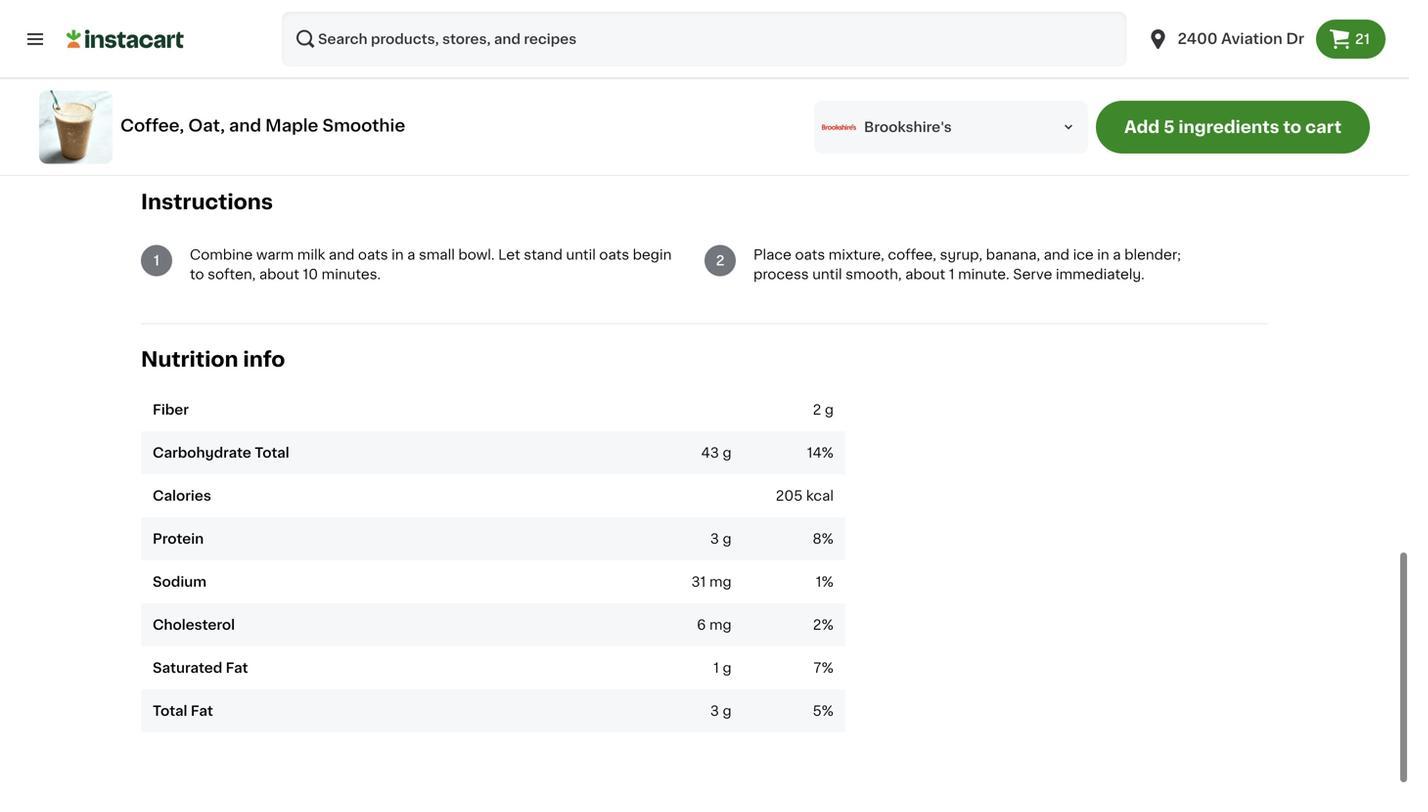 Task type: vqa. For each thing, say whether or not it's contained in the screenshot.


Task type: describe. For each thing, give the bounding box(es) containing it.
coffee, oat, and maple smoothie
[[120, 117, 405, 134]]

g for 14 %
[[723, 446, 732, 460]]

a inside combine warm milk and oats in a small bowl. let stand until oats begin to soften, about 10 minutes.
[[407, 248, 415, 262]]

warm
[[256, 248, 294, 262]]

1 up review in the left top of the page
[[180, 74, 186, 88]]

31 mg
[[691, 576, 732, 589]]

stand
[[524, 248, 563, 262]]

provided
[[992, 109, 1040, 120]]

immediately.
[[1056, 268, 1145, 282]]

about inside place oats mixture, coffee, syrup, banana, and ice in a blender; process until smooth, about 1 minute. serve immediately.
[[905, 268, 945, 282]]

and inside combine warm milk and oats in a small bowl. let stand until oats begin to soften, about 10 minutes.
[[329, 248, 355, 262]]

ingredients
[[1179, 119, 1279, 136]]

let
[[498, 248, 520, 262]]

½
[[180, 15, 194, 29]]

43 g
[[701, 446, 732, 460]]

nutrition
[[141, 350, 238, 370]]

please review suggested items to make sure that they match ingredients. consult product packaging to confirm any dietary or nutritional information which is provided here for convenience only.
[[141, 109, 1185, 120]]

0 horizontal spatial and
[[229, 117, 261, 134]]

pure
[[282, 35, 313, 49]]

brookshire's
[[864, 120, 952, 134]]

smoothie
[[322, 117, 405, 134]]

suggested
[[217, 109, 275, 120]]

convenience
[[1087, 109, 1157, 120]]

packaging
[[629, 109, 685, 120]]

to left make
[[311, 109, 322, 120]]

8
[[813, 533, 822, 546]]

minute.
[[958, 268, 1010, 282]]

brookshire's button
[[814, 101, 1088, 154]]

3 g for 8 %
[[710, 533, 732, 546]]

ice inside place oats mixture, coffee, syrup, banana, and ice in a blender; process until smooth, about 1 minute. serve immediately.
[[1073, 248, 1094, 262]]

blender;
[[1125, 248, 1181, 262]]

10
[[303, 268, 318, 282]]

product
[[583, 109, 626, 120]]

carbohydrate total
[[153, 446, 289, 460]]

8 %
[[813, 533, 834, 546]]

to left confirm
[[688, 109, 699, 120]]

1 inside place oats mixture, coffee, syrup, banana, and ice in a blender; process until smooth, about 1 minute. serve immediately.
[[949, 268, 955, 282]]

banana, inside place oats mixture, coffee, syrup, banana, and ice in a blender; process until smooth, about 1 minute. serve immediately.
[[986, 248, 1040, 262]]

any
[[746, 109, 766, 120]]

add 5 ingredients to cart
[[1124, 119, 1342, 136]]

2 %
[[813, 619, 834, 632]]

1 left combine
[[154, 254, 160, 268]]

1 down 6 mg
[[713, 662, 719, 675]]

205 kcal
[[776, 489, 834, 503]]

1 vertical spatial cup
[[189, 74, 215, 88]]

fiber
[[153, 403, 189, 417]]

1 down 8
[[816, 576, 822, 589]]

3 inside ½ cup chilled cold-brewed coffee 3 tablespoons pure maple syrup 1 banana, sliced 1 cup ice
[[180, 35, 189, 49]]

mixture,
[[829, 248, 885, 262]]

please
[[141, 109, 177, 120]]

31
[[691, 576, 706, 589]]

g for 5 %
[[723, 705, 732, 718]]

in inside combine warm milk and oats in a small bowl. let stand until oats begin to soften, about 10 minutes.
[[392, 248, 404, 262]]

cart
[[1306, 119, 1342, 136]]

maple
[[265, 117, 318, 134]]

21 button
[[1316, 20, 1386, 59]]

% for 2
[[822, 619, 834, 632]]

make
[[325, 109, 354, 120]]

milk
[[297, 248, 325, 262]]

for
[[1069, 109, 1084, 120]]

match
[[435, 109, 469, 120]]

review
[[180, 109, 215, 120]]

that
[[383, 109, 405, 120]]

sodium
[[153, 576, 207, 589]]

and inside place oats mixture, coffee, syrup, banana, and ice in a blender; process until smooth, about 1 minute. serve immediately.
[[1044, 248, 1070, 262]]

43
[[701, 446, 719, 460]]

dietary
[[769, 109, 807, 120]]

5 %
[[813, 705, 834, 718]]

instacart logo image
[[67, 27, 184, 51]]

7
[[814, 662, 822, 675]]

mg for 6 mg
[[710, 619, 732, 632]]

% for 14
[[822, 446, 834, 460]]

syrup
[[362, 35, 401, 49]]

2 g
[[813, 403, 834, 417]]

brewed
[[312, 15, 364, 29]]

6 mg
[[697, 619, 732, 632]]

1 vertical spatial total
[[153, 705, 187, 718]]

1 horizontal spatial total
[[255, 446, 289, 460]]

% for 5
[[822, 705, 834, 718]]

add
[[1124, 119, 1160, 136]]

process
[[754, 268, 809, 282]]

combine warm milk and oats in a small bowl. let stand until oats begin to soften, about 10 minutes.
[[190, 248, 672, 282]]

Search field
[[282, 12, 1127, 67]]

syrup,
[[940, 248, 983, 262]]

2 for 2
[[716, 254, 725, 268]]

14
[[807, 446, 822, 460]]

1 oats from the left
[[358, 248, 388, 262]]

chilled
[[227, 15, 273, 29]]

cholesterol
[[153, 619, 235, 632]]

items
[[278, 109, 308, 120]]

sliced
[[247, 55, 288, 68]]



Task type: locate. For each thing, give the bounding box(es) containing it.
None search field
[[282, 12, 1127, 67]]

1 horizontal spatial in
[[1097, 248, 1109, 262]]

% up 1 %
[[822, 533, 834, 546]]

aviation
[[1221, 32, 1283, 46]]

1 vertical spatial mg
[[710, 619, 732, 632]]

banana, up serve
[[986, 248, 1040, 262]]

in inside place oats mixture, coffee, syrup, banana, and ice in a blender; process until smooth, about 1 minute. serve immediately.
[[1097, 248, 1109, 262]]

sure
[[357, 109, 380, 120]]

3 down 1 g
[[710, 705, 719, 718]]

2 vertical spatial 2
[[813, 619, 822, 632]]

g up '31 mg'
[[723, 533, 732, 546]]

about
[[259, 268, 299, 282], [905, 268, 945, 282]]

205
[[776, 489, 803, 503]]

1 horizontal spatial 5
[[1164, 119, 1175, 136]]

0 horizontal spatial oats
[[358, 248, 388, 262]]

1 horizontal spatial and
[[329, 248, 355, 262]]

0 horizontal spatial banana,
[[189, 55, 243, 68]]

1 vertical spatial 3
[[710, 533, 719, 546]]

cold-
[[276, 15, 312, 29]]

3 for total fat
[[710, 705, 719, 718]]

6 % from the top
[[822, 705, 834, 718]]

0 vertical spatial cup
[[198, 15, 224, 29]]

0 vertical spatial mg
[[710, 576, 732, 589]]

2 for 2 g
[[813, 403, 821, 417]]

banana, down 'tablespoons'
[[189, 55, 243, 68]]

1 vertical spatial 5
[[813, 705, 822, 718]]

tablespoons
[[192, 35, 278, 49]]

0 vertical spatial ice
[[219, 74, 240, 88]]

0 vertical spatial until
[[566, 248, 596, 262]]

coffee,
[[888, 248, 936, 262]]

oats
[[358, 248, 388, 262], [599, 248, 629, 262], [795, 248, 825, 262]]

about inside combine warm milk and oats in a small bowl. let stand until oats begin to soften, about 10 minutes.
[[259, 268, 299, 282]]

1 horizontal spatial about
[[905, 268, 945, 282]]

g up the 14 %
[[825, 403, 834, 417]]

banana,
[[189, 55, 243, 68], [986, 248, 1040, 262]]

calories
[[153, 489, 211, 503]]

minutes.
[[322, 268, 381, 282]]

protein
[[153, 533, 204, 546]]

% down 7 %
[[822, 705, 834, 718]]

mg right 6
[[710, 619, 732, 632]]

% down 1 %
[[822, 619, 834, 632]]

1 vertical spatial ice
[[1073, 248, 1094, 262]]

and up minutes.
[[329, 248, 355, 262]]

fat for total fat
[[191, 705, 213, 718]]

½ cup chilled cold-brewed coffee 3 tablespoons pure maple syrup 1 banana, sliced 1 cup ice
[[180, 15, 412, 88]]

3 down ½
[[180, 35, 189, 49]]

1 horizontal spatial a
[[1113, 248, 1121, 262]]

oats left begin
[[599, 248, 629, 262]]

ice
[[219, 74, 240, 88], [1073, 248, 1094, 262]]

info
[[243, 350, 285, 370]]

1 down 'syrup,'
[[949, 268, 955, 282]]

add 5 ingredients to cart button
[[1096, 101, 1370, 154]]

1 horizontal spatial until
[[812, 268, 842, 282]]

nutrition info
[[141, 350, 285, 370]]

begin
[[633, 248, 672, 262]]

about down coffee,
[[905, 268, 945, 282]]

in left small
[[392, 248, 404, 262]]

2 a from the left
[[1113, 248, 1121, 262]]

g right 43
[[723, 446, 732, 460]]

cup right ½
[[198, 15, 224, 29]]

1 horizontal spatial ice
[[1073, 248, 1094, 262]]

1 horizontal spatial banana,
[[986, 248, 1040, 262]]

0 vertical spatial fat
[[226, 662, 248, 675]]

1 vertical spatial until
[[812, 268, 842, 282]]

0 horizontal spatial in
[[392, 248, 404, 262]]

2400 aviation dr button
[[1146, 12, 1304, 67]]

1 horizontal spatial fat
[[226, 662, 248, 675]]

a up "immediately."
[[1113, 248, 1121, 262]]

until down mixture,
[[812, 268, 842, 282]]

they
[[407, 109, 432, 120]]

oats inside place oats mixture, coffee, syrup, banana, and ice in a blender; process until smooth, about 1 minute. serve immediately.
[[795, 248, 825, 262]]

1 vertical spatial fat
[[191, 705, 213, 718]]

carbohydrate
[[153, 446, 251, 460]]

oats up process
[[795, 248, 825, 262]]

3 % from the top
[[822, 576, 834, 589]]

0 vertical spatial 3 g
[[710, 533, 732, 546]]

21
[[1355, 32, 1370, 46]]

3 g down 1 g
[[710, 705, 732, 718]]

0 vertical spatial 5
[[1164, 119, 1175, 136]]

to inside combine warm milk and oats in a small bowl. let stand until oats begin to soften, about 10 minutes.
[[190, 268, 204, 282]]

% for 1
[[822, 576, 834, 589]]

2 in from the left
[[1097, 248, 1109, 262]]

small
[[419, 248, 455, 262]]

3 g up '31 mg'
[[710, 533, 732, 546]]

3 g
[[710, 533, 732, 546], [710, 705, 732, 718]]

1 vertical spatial 2
[[813, 403, 821, 417]]

3 g for 5 %
[[710, 705, 732, 718]]

place
[[754, 248, 792, 262]]

2 vertical spatial 3
[[710, 705, 719, 718]]

0 vertical spatial 3
[[180, 35, 189, 49]]

0 horizontal spatial until
[[566, 248, 596, 262]]

a
[[407, 248, 415, 262], [1113, 248, 1121, 262]]

2400
[[1178, 32, 1218, 46]]

about down warm at the top left
[[259, 268, 299, 282]]

1 about from the left
[[259, 268, 299, 282]]

total right carbohydrate
[[255, 446, 289, 460]]

to inside button
[[1283, 119, 1302, 136]]

smooth,
[[846, 268, 902, 282]]

fat right saturated
[[226, 662, 248, 675]]

5 inside button
[[1164, 119, 1175, 136]]

0 horizontal spatial fat
[[191, 705, 213, 718]]

1 horizontal spatial oats
[[599, 248, 629, 262]]

coffee
[[368, 15, 412, 29]]

2 for 2 %
[[813, 619, 822, 632]]

3 up '31 mg'
[[710, 533, 719, 546]]

ice up "immediately."
[[1073, 248, 1094, 262]]

ice inside ½ cup chilled cold-brewed coffee 3 tablespoons pure maple syrup 1 banana, sliced 1 cup ice
[[219, 74, 240, 88]]

ingredients.
[[472, 109, 536, 120]]

to
[[311, 109, 322, 120], [688, 109, 699, 120], [1283, 119, 1302, 136], [190, 268, 204, 282]]

here
[[1042, 109, 1067, 120]]

dr
[[1286, 32, 1304, 46]]

0 vertical spatial total
[[255, 446, 289, 460]]

serve
[[1013, 268, 1052, 282]]

2400 aviation dr
[[1178, 32, 1304, 46]]

1 down ½
[[180, 55, 186, 68]]

2400 aviation dr button
[[1135, 12, 1316, 67]]

2 up 7
[[813, 619, 822, 632]]

and
[[229, 117, 261, 134], [329, 248, 355, 262], [1044, 248, 1070, 262]]

0 horizontal spatial 5
[[813, 705, 822, 718]]

mg
[[710, 576, 732, 589], [710, 619, 732, 632]]

2 oats from the left
[[599, 248, 629, 262]]

confirm
[[702, 109, 743, 120]]

0 horizontal spatial ice
[[219, 74, 240, 88]]

1 a from the left
[[407, 248, 415, 262]]

is
[[980, 109, 989, 120]]

or
[[810, 109, 821, 120]]

ice up 'suggested'
[[219, 74, 240, 88]]

3
[[180, 35, 189, 49], [710, 533, 719, 546], [710, 705, 719, 718]]

% down the '2 g'
[[822, 446, 834, 460]]

until inside combine warm milk and oats in a small bowl. let stand until oats begin to soften, about 10 minutes.
[[566, 248, 596, 262]]

oats up minutes.
[[358, 248, 388, 262]]

and right oat,
[[229, 117, 261, 134]]

2 horizontal spatial oats
[[795, 248, 825, 262]]

until inside place oats mixture, coffee, syrup, banana, and ice in a blender; process until smooth, about 1 minute. serve immediately.
[[812, 268, 842, 282]]

2 mg from the top
[[710, 619, 732, 632]]

g down 1 g
[[723, 705, 732, 718]]

saturated fat
[[153, 662, 248, 675]]

5
[[1164, 119, 1175, 136], [813, 705, 822, 718]]

1 mg from the top
[[710, 576, 732, 589]]

1 vertical spatial banana,
[[986, 248, 1040, 262]]

banana, inside ½ cup chilled cold-brewed coffee 3 tablespoons pure maple syrup 1 banana, sliced 1 cup ice
[[189, 55, 243, 68]]

kcal
[[806, 489, 834, 503]]

% for 7
[[822, 662, 834, 675]]

4 % from the top
[[822, 619, 834, 632]]

0 horizontal spatial total
[[153, 705, 187, 718]]

2 up the 14
[[813, 403, 821, 417]]

soften,
[[208, 268, 256, 282]]

and up serve
[[1044, 248, 1070, 262]]

5 right 'add'
[[1164, 119, 1175, 136]]

g for 8 %
[[723, 533, 732, 546]]

1 vertical spatial 3 g
[[710, 705, 732, 718]]

which
[[945, 109, 977, 120]]

g down 6 mg
[[723, 662, 732, 675]]

a left small
[[407, 248, 415, 262]]

brookshire's image
[[822, 110, 856, 144]]

% up 2 %
[[822, 576, 834, 589]]

fat for saturated fat
[[226, 662, 248, 675]]

g
[[825, 403, 834, 417], [723, 446, 732, 460], [723, 533, 732, 546], [723, 662, 732, 675], [723, 705, 732, 718]]

5 down 7
[[813, 705, 822, 718]]

14 %
[[807, 446, 834, 460]]

1 % from the top
[[822, 446, 834, 460]]

information
[[881, 109, 943, 120]]

place oats mixture, coffee, syrup, banana, and ice in a blender; process until smooth, about 1 minute. serve immediately.
[[754, 248, 1181, 282]]

until right stand
[[566, 248, 596, 262]]

7 %
[[814, 662, 834, 675]]

total fat
[[153, 705, 213, 718]]

cup up review in the left top of the page
[[189, 74, 215, 88]]

mg right 31
[[710, 576, 732, 589]]

coffee,
[[120, 117, 184, 134]]

g for 7 %
[[723, 662, 732, 675]]

maple
[[316, 35, 359, 49]]

saturated
[[153, 662, 222, 675]]

1 %
[[816, 576, 834, 589]]

2 horizontal spatial and
[[1044, 248, 1070, 262]]

to left cart
[[1283, 119, 1302, 136]]

consult
[[538, 109, 581, 120]]

fat down saturated fat
[[191, 705, 213, 718]]

3 oats from the left
[[795, 248, 825, 262]]

2 % from the top
[[822, 533, 834, 546]]

% down 2 %
[[822, 662, 834, 675]]

0 horizontal spatial about
[[259, 268, 299, 282]]

a inside place oats mixture, coffee, syrup, banana, and ice in a blender; process until smooth, about 1 minute. serve immediately.
[[1113, 248, 1121, 262]]

oat,
[[188, 117, 225, 134]]

bowl.
[[458, 248, 495, 262]]

total down saturated
[[153, 705, 187, 718]]

1 in from the left
[[392, 248, 404, 262]]

3 for protein
[[710, 533, 719, 546]]

% for 8
[[822, 533, 834, 546]]

0 horizontal spatial a
[[407, 248, 415, 262]]

to down combine
[[190, 268, 204, 282]]

1 3 g from the top
[[710, 533, 732, 546]]

2 3 g from the top
[[710, 705, 732, 718]]

in up "immediately."
[[1097, 248, 1109, 262]]

1
[[180, 55, 186, 68], [180, 74, 186, 88], [154, 254, 160, 268], [949, 268, 955, 282], [816, 576, 822, 589], [713, 662, 719, 675]]

mg for 31 mg
[[710, 576, 732, 589]]

0 vertical spatial banana,
[[189, 55, 243, 68]]

2 about from the left
[[905, 268, 945, 282]]

2 left place
[[716, 254, 725, 268]]

5 % from the top
[[822, 662, 834, 675]]

0 vertical spatial 2
[[716, 254, 725, 268]]

nutritional
[[823, 109, 878, 120]]

instructions
[[141, 192, 273, 213]]



